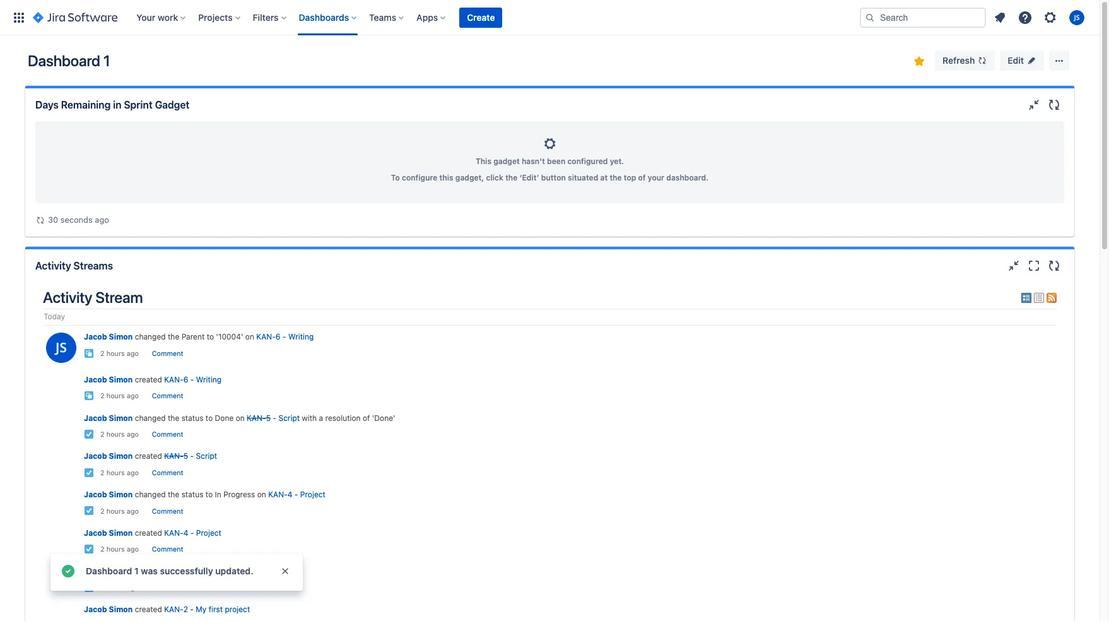Task type: vqa. For each thing, say whether or not it's contained in the screenshot.
Jacob Simon created KAN-5 - Script
yes



Task type: locate. For each thing, give the bounding box(es) containing it.
parent
[[182, 332, 205, 342]]

7 2 hours ago from the top
[[100, 584, 139, 592]]

comment
[[152, 350, 183, 357], [152, 392, 183, 400], [152, 431, 183, 438], [152, 469, 183, 477], [152, 507, 183, 515], [152, 546, 183, 553], [152, 584, 183, 592]]

- left with
[[273, 413, 277, 423]]

edit
[[1008, 55, 1025, 66]]

hasn't
[[522, 157, 545, 166]]

dashboard
[[28, 52, 100, 69], [86, 566, 132, 576]]

4 right the 'progress'
[[288, 490, 293, 499]]

0 vertical spatial dashboard
[[28, 52, 100, 69]]

0 vertical spatial project
[[300, 490, 326, 499]]

6 comment link from the top
[[152, 546, 183, 553]]

1 2 hours ago from the top
[[100, 350, 139, 357]]

jacob simon link for jacob simon created kan-2 - my first project
[[84, 605, 133, 614]]

4 up successfully
[[184, 528, 188, 538]]

0 horizontal spatial on
[[236, 413, 245, 423]]

3 2 hours ago from the top
[[100, 431, 139, 438]]

2 vertical spatial task image
[[84, 544, 94, 554]]

comment down "jacob simon created kan-6 - writing"
[[152, 392, 183, 400]]

the for jacob simon changed the status to in progress on kan-4 - project
[[168, 490, 179, 499]]

created for 4
[[135, 528, 162, 538]]

1 vertical spatial changed
[[135, 413, 166, 423]]

4 created from the top
[[135, 567, 162, 576]]

1 task image from the top
[[84, 506, 94, 516]]

comment link
[[152, 350, 183, 357], [152, 392, 183, 400], [152, 431, 183, 438], [152, 469, 183, 477], [152, 507, 183, 515], [152, 546, 183, 553], [152, 584, 183, 592]]

simon for jacob simon changed the status to in progress on kan-4 - project
[[109, 490, 133, 499]]

ago for jacob simon created kan-6 - writing
[[127, 392, 139, 400]]

hours down jacob simon created kan-3 - something
[[106, 584, 125, 592]]

kan-6 - writing link right '10004'
[[257, 332, 314, 342]]

1 for dashboard 1
[[103, 52, 110, 69]]

to left in
[[206, 490, 213, 499]]

6 comment from the top
[[152, 546, 183, 553]]

0 horizontal spatial of
[[363, 413, 370, 423]]

0 vertical spatial 6
[[276, 332, 281, 342]]

something
[[196, 567, 234, 576]]

4 2 hours ago from the top
[[100, 469, 139, 477]]

changed up "jacob simon created kan-6 - writing"
[[135, 332, 166, 342]]

1 vertical spatial status
[[182, 490, 204, 499]]

your work button
[[133, 7, 191, 27]]

1 horizontal spatial kan-4 - project link
[[268, 490, 326, 499]]

script
[[279, 413, 300, 423], [196, 452, 217, 461]]

0 vertical spatial 1
[[103, 52, 110, 69]]

in
[[113, 99, 122, 110]]

the up jacob simon created kan-4 - project
[[168, 490, 179, 499]]

ago down jacob simon created kan-5 - script
[[127, 469, 139, 477]]

5 comment link from the top
[[152, 507, 183, 515]]

to right parent
[[207, 332, 214, 342]]

0 vertical spatial on
[[245, 332, 254, 342]]

2 hours ago right subtask icon
[[100, 350, 139, 357]]

3 task image from the top
[[84, 544, 94, 554]]

kan- up dashboard 1 was successfully updated.
[[164, 528, 184, 538]]

4 comment from the top
[[152, 469, 183, 477]]

projects button
[[195, 7, 245, 27]]

ago for jacob simon changed the status to in progress on kan-4 - project
[[127, 507, 139, 515]]

button
[[542, 173, 566, 182]]

1 jacob simon link from the top
[[84, 332, 133, 342]]

5 up the jacob simon changed the status to in progress on kan-4 - project
[[184, 452, 188, 461]]

1 vertical spatial 1
[[134, 566, 139, 576]]

1 changed from the top
[[135, 332, 166, 342]]

gadget
[[155, 99, 190, 110]]

of inside days remaining in sprint gadget region
[[639, 173, 646, 182]]

1 horizontal spatial 6
[[276, 332, 281, 342]]

comment up dashboard 1 was successfully updated.
[[152, 546, 183, 553]]

comment up "jacob simon created kan-6 - writing"
[[152, 350, 183, 357]]

simon
[[109, 332, 133, 342], [109, 375, 133, 384], [109, 413, 133, 423], [109, 452, 133, 461], [109, 490, 133, 499], [109, 528, 133, 538], [109, 567, 133, 576], [109, 605, 133, 614]]

comment down jacob simon created kan-5 - script
[[152, 469, 183, 477]]

1 created from the top
[[135, 375, 162, 384]]

0 horizontal spatial 1
[[103, 52, 110, 69]]

the right at
[[610, 173, 622, 182]]

3 created from the top
[[135, 528, 162, 538]]

2 created from the top
[[135, 452, 162, 461]]

5 jacob from the top
[[84, 490, 107, 499]]

jacob simon created kan-5 - script
[[84, 452, 217, 461]]

2 comment link from the top
[[152, 392, 183, 400]]

2 vertical spatial to
[[206, 490, 213, 499]]

5 created from the top
[[135, 605, 162, 614]]

1 horizontal spatial of
[[639, 173, 646, 182]]

1 horizontal spatial project
[[300, 490, 326, 499]]

0 horizontal spatial kan-4 - project link
[[164, 528, 222, 538]]

1 horizontal spatial writing
[[288, 332, 314, 342]]

jacob for jacob simon created kan-3 - something
[[84, 567, 107, 576]]

kan-6 - writing link
[[257, 332, 314, 342], [164, 375, 222, 384]]

simon for jacob simon created kan-4 - project
[[109, 528, 133, 538]]

0 vertical spatial changed
[[135, 332, 166, 342]]

ago down "jacob simon created kan-6 - writing"
[[127, 392, 139, 400]]

5
[[266, 413, 271, 423], [184, 452, 188, 461]]

8 simon from the top
[[109, 605, 133, 614]]

today
[[44, 312, 65, 322]]

4 jacob simon link from the top
[[84, 452, 133, 461]]

5 simon from the top
[[109, 490, 133, 499]]

configured
[[568, 157, 608, 166]]

kan-4 - project link for created
[[164, 528, 222, 538]]

the down "jacob simon created kan-6 - writing"
[[168, 413, 179, 423]]

refresh button
[[936, 51, 996, 71]]

to for '10004'
[[207, 332, 214, 342]]

3 jacob from the top
[[84, 413, 107, 423]]

jacob simon changed the parent to '10004' on kan-6 - writing
[[84, 332, 314, 342]]

8 jacob from the top
[[84, 605, 107, 614]]

0 vertical spatial 4
[[288, 490, 293, 499]]

on right the 'progress'
[[257, 490, 266, 499]]

1 vertical spatial task image
[[84, 583, 94, 593]]

changed
[[135, 332, 166, 342], [135, 413, 166, 423], [135, 490, 166, 499]]

ago for jacob simon created kan-3 - something
[[127, 584, 139, 592]]

0 vertical spatial status
[[182, 413, 204, 423]]

changed for changed the status to in progress on
[[135, 490, 166, 499]]

comment up jacob simon created kan-5 - script
[[152, 431, 183, 438]]

2 down jacob simon created kan-5 - script
[[100, 469, 105, 477]]

1 vertical spatial project
[[196, 528, 222, 538]]

1 vertical spatial 5
[[184, 452, 188, 461]]

2 task image from the top
[[84, 467, 94, 478]]

been
[[547, 157, 566, 166]]

comment link for status
[[152, 507, 183, 515]]

days
[[35, 99, 59, 110]]

hours for status
[[106, 507, 125, 515]]

seconds
[[60, 215, 93, 225]]

settings image
[[51, 136, 1050, 152]]

1 task image from the top
[[84, 429, 94, 439]]

1 horizontal spatial 1
[[134, 566, 139, 576]]

0 vertical spatial kan-6 - writing link
[[257, 332, 314, 342]]

star dashboard 1 image
[[912, 54, 927, 69]]

activity up today
[[43, 288, 92, 306]]

1 vertical spatial script
[[196, 452, 217, 461]]

2 hours ago up jacob simon created kan-4 - project
[[100, 507, 139, 515]]

6 hours from the top
[[106, 546, 125, 553]]

ago
[[95, 215, 109, 225], [127, 350, 139, 357], [127, 392, 139, 400], [127, 431, 139, 438], [127, 469, 139, 477], [127, 507, 139, 515], [127, 546, 139, 553], [127, 584, 139, 592]]

your work
[[137, 12, 178, 22]]

1 vertical spatial dashboard
[[86, 566, 132, 576]]

dismiss image
[[280, 566, 290, 576]]

2 for with a resolution of 'done'
[[100, 431, 105, 438]]

kan-4 - project link up successfully
[[164, 528, 222, 538]]

2 for jacob simon created kan-3 - something
[[100, 584, 105, 592]]

1 vertical spatial task image
[[84, 467, 94, 478]]

0 horizontal spatial 4
[[184, 528, 188, 538]]

4 hours from the top
[[106, 469, 125, 477]]

2 hours ago down jacob simon created kan-4 - project
[[100, 546, 139, 553]]

5 comment from the top
[[152, 507, 183, 515]]

kan-4 - project link
[[268, 490, 326, 499], [164, 528, 222, 538]]

1 horizontal spatial on
[[245, 332, 254, 342]]

7 simon from the top
[[109, 567, 133, 576]]

7 comment from the top
[[152, 584, 183, 592]]

1 vertical spatial kan-6 - writing link
[[164, 375, 222, 384]]

2 hours ago
[[100, 350, 139, 357], [100, 392, 139, 400], [100, 431, 139, 438], [100, 469, 139, 477], [100, 507, 139, 515], [100, 546, 139, 553], [100, 584, 139, 592]]

2 down jacob simon created kan-3 - something
[[100, 584, 105, 592]]

activity for activity stream
[[43, 288, 92, 306]]

banner containing your work
[[0, 0, 1100, 35]]

days remaining in sprint gadget region
[[35, 121, 1065, 227]]

0 vertical spatial to
[[207, 332, 214, 342]]

4 jacob from the top
[[84, 452, 107, 461]]

of right 'top'
[[639, 173, 646, 182]]

dashboards button
[[295, 7, 362, 27]]

- right '10004'
[[283, 332, 286, 342]]

the left parent
[[168, 332, 179, 342]]

activity left the streams in the left top of the page
[[35, 260, 71, 271]]

2 for jacob simon created kan-5 - script
[[100, 469, 105, 477]]

created for 2
[[135, 605, 162, 614]]

2 hours ago right subtask image
[[100, 392, 139, 400]]

ago up jacob simon created kan-5 - script
[[127, 431, 139, 438]]

2 status from the top
[[182, 490, 204, 499]]

refresh image
[[978, 56, 988, 66]]

subtask image
[[84, 391, 94, 401]]

jacob simon image
[[46, 332, 76, 363]]

7 comment link from the top
[[152, 584, 183, 592]]

jira software image
[[33, 10, 118, 25], [33, 10, 118, 25]]

6 simon from the top
[[109, 528, 133, 538]]

help image
[[1018, 10, 1033, 25]]

the right click
[[506, 173, 518, 182]]

2 simon from the top
[[109, 375, 133, 384]]

kan-2 - my first project link
[[164, 605, 250, 614]]

7 hours from the top
[[106, 584, 125, 592]]

-
[[283, 332, 286, 342], [190, 375, 194, 384], [273, 413, 277, 423], [190, 452, 194, 461], [295, 490, 298, 499], [191, 528, 194, 538], [190, 567, 194, 576], [190, 605, 194, 614]]

7 jacob from the top
[[84, 567, 107, 576]]

writing
[[288, 332, 314, 342], [196, 375, 222, 384]]

- up successfully
[[191, 528, 194, 538]]

task image for jacob simon changed the status to in progress on kan-4 - project
[[84, 506, 94, 516]]

2 jacob simon link from the top
[[84, 375, 133, 384]]

ago down jacob simon created kan-3 - something
[[127, 584, 139, 592]]

1 simon from the top
[[109, 332, 133, 342]]

edit icon image
[[1027, 56, 1037, 66]]

simon for jacob simon changed the status to done on kan-5 - script with a resolution of 'done'
[[109, 413, 133, 423]]

3 comment link from the top
[[152, 431, 183, 438]]

jacob simon created kan-6 - writing
[[84, 375, 222, 384]]

hours for 6
[[106, 392, 125, 400]]

0 horizontal spatial kan-6 - writing link
[[164, 375, 222, 384]]

on right done
[[236, 413, 245, 423]]

comment link up "jacob simon created kan-6 - writing"
[[152, 350, 183, 357]]

hours right subtask image
[[106, 392, 125, 400]]

kan- left my
[[164, 605, 184, 614]]

5 jacob simon link from the top
[[84, 490, 133, 499]]

comment for 6
[[152, 392, 183, 400]]

subtask image
[[84, 348, 94, 358]]

work
[[158, 12, 178, 22]]

status left in
[[182, 490, 204, 499]]

comment link up jacob simon created kan-5 - script
[[152, 431, 183, 438]]

banner
[[0, 0, 1100, 35]]

comment link down "jacob simon created kan-6 - writing"
[[152, 392, 183, 400]]

status left done
[[182, 413, 204, 423]]

task image
[[84, 506, 94, 516], [84, 583, 94, 593]]

of
[[639, 173, 646, 182], [363, 413, 370, 423]]

hours right subtask icon
[[106, 350, 125, 357]]

'done'
[[372, 413, 396, 423]]

4 simon from the top
[[109, 452, 133, 461]]

0 vertical spatial writing
[[288, 332, 314, 342]]

changed down jacob simon created kan-5 - script
[[135, 490, 166, 499]]

task image for jacob simon created kan-3 - something
[[84, 583, 94, 593]]

kan-4 - project link right the 'progress'
[[268, 490, 326, 499]]

activity streams
[[35, 260, 113, 271]]

2 hours from the top
[[106, 392, 125, 400]]

comment link down dashboard 1 was successfully updated.
[[152, 584, 183, 592]]

3 hours from the top
[[106, 431, 125, 438]]

the for jacob simon changed the status to done on kan-5 - script with a resolution of 'done'
[[168, 413, 179, 423]]

1 horizontal spatial 5
[[266, 413, 271, 423]]

0 vertical spatial task image
[[84, 429, 94, 439]]

kan- up the jacob simon changed the status to in progress on kan-4 - project
[[164, 452, 184, 461]]

6 jacob from the top
[[84, 528, 107, 538]]

progress
[[224, 490, 255, 499]]

this
[[440, 173, 454, 182]]

task image for 5
[[84, 467, 94, 478]]

hours up jacob simon created kan-4 - project
[[106, 507, 125, 515]]

3 changed from the top
[[135, 490, 166, 499]]

ago right seconds
[[95, 215, 109, 225]]

task image
[[84, 429, 94, 439], [84, 467, 94, 478], [84, 544, 94, 554]]

changed up jacob simon created kan-5 - script
[[135, 413, 166, 423]]

2 down jacob simon created kan-4 - project
[[100, 546, 105, 553]]

jacob simon link for jacob simon changed the parent to '10004' on kan-6 - writing
[[84, 332, 133, 342]]

6 down parent
[[184, 375, 188, 384]]

2 comment from the top
[[152, 392, 183, 400]]

6 jacob simon link from the top
[[84, 528, 133, 538]]

jacob for jacob simon changed the status to done on kan-5 - script with a resolution of 'done'
[[84, 413, 107, 423]]

2
[[100, 350, 105, 357], [100, 392, 105, 400], [100, 431, 105, 438], [100, 469, 105, 477], [100, 507, 105, 515], [100, 546, 105, 553], [100, 584, 105, 592], [184, 605, 188, 614]]

jacob simon created kan-3 - something
[[84, 567, 234, 576]]

to
[[207, 332, 214, 342], [206, 413, 213, 423], [206, 490, 213, 499]]

dashboard.
[[667, 173, 709, 182]]

comment link up jacob simon created kan-4 - project
[[152, 507, 183, 515]]

2 hours ago down jacob simon created kan-3 - something
[[100, 584, 139, 592]]

in
[[215, 490, 221, 499]]

- right the 'progress'
[[295, 490, 298, 499]]

settings image
[[1044, 10, 1059, 25]]

1 vertical spatial of
[[363, 413, 370, 423]]

kan-6 - writing link down parent
[[164, 375, 222, 384]]

3 simon from the top
[[109, 413, 133, 423]]

ago down jacob simon created kan-4 - project
[[127, 546, 139, 553]]

to left done
[[206, 413, 213, 423]]

of left 'done'
[[363, 413, 370, 423]]

jacob simon link for with a resolution of 'done'
[[84, 413, 133, 423]]

- left my
[[190, 605, 194, 614]]

Search field
[[860, 7, 987, 27]]

script left with
[[279, 413, 300, 423]]

hours down jacob simon created kan-4 - project
[[106, 546, 125, 553]]

on right '10004'
[[245, 332, 254, 342]]

1 horizontal spatial kan-6 - writing link
[[257, 332, 314, 342]]

comment up jacob simon created kan-4 - project
[[152, 507, 183, 515]]

created for 3
[[135, 567, 162, 576]]

1 vertical spatial activity
[[43, 288, 92, 306]]

0 vertical spatial task image
[[84, 506, 94, 516]]

created
[[135, 375, 162, 384], [135, 452, 162, 461], [135, 528, 162, 538], [135, 567, 162, 576], [135, 605, 162, 614]]

0 vertical spatial script
[[279, 413, 300, 423]]

kan-
[[257, 332, 276, 342], [164, 375, 184, 384], [247, 413, 266, 423], [164, 452, 184, 461], [268, 490, 288, 499], [164, 528, 184, 538], [164, 567, 184, 576], [164, 605, 184, 614]]

hours up jacob simon created kan-5 - script
[[106, 431, 125, 438]]

jacob simon link
[[84, 332, 133, 342], [84, 375, 133, 384], [84, 413, 133, 423], [84, 452, 133, 461], [84, 490, 133, 499], [84, 528, 133, 538], [84, 567, 133, 576], [84, 605, 133, 614]]

1 vertical spatial on
[[236, 413, 245, 423]]

3 jacob simon link from the top
[[84, 413, 133, 423]]

6 right '10004'
[[276, 332, 281, 342]]

1 vertical spatial 4
[[184, 528, 188, 538]]

6 2 hours ago from the top
[[100, 546, 139, 553]]

- down parent
[[190, 375, 194, 384]]

7 jacob simon link from the top
[[84, 567, 133, 576]]

2 left my
[[184, 605, 188, 614]]

4 comment link from the top
[[152, 469, 183, 477]]

jacob for jacob simon changed the parent to '10004' on kan-6 - writing
[[84, 332, 107, 342]]

jacob
[[84, 332, 107, 342], [84, 375, 107, 384], [84, 413, 107, 423], [84, 452, 107, 461], [84, 490, 107, 499], [84, 528, 107, 538], [84, 567, 107, 576], [84, 605, 107, 614]]

1 up days remaining in sprint gadget
[[103, 52, 110, 69]]

your profile and settings image
[[1070, 10, 1085, 25]]

project
[[300, 490, 326, 499], [196, 528, 222, 538]]

kan- right '10004'
[[257, 332, 276, 342]]

comment link down jacob simon created kan-5 - script
[[152, 469, 183, 477]]

status
[[182, 413, 204, 423], [182, 490, 204, 499]]

jacob for jacob simon created kan-4 - project
[[84, 528, 107, 538]]

2 right subtask image
[[100, 392, 105, 400]]

2 task image from the top
[[84, 583, 94, 593]]

jacob for jacob simon created kan-2 - my first project
[[84, 605, 107, 614]]

comment down dashboard 1 was successfully updated.
[[152, 584, 183, 592]]

jacob simon changed the status to done on kan-5 - script with a resolution of 'done'
[[84, 413, 396, 423]]

5 2 hours ago from the top
[[100, 507, 139, 515]]

to
[[391, 173, 400, 182]]

hours down jacob simon created kan-5 - script
[[106, 469, 125, 477]]

apps button
[[413, 7, 451, 27]]

2 up jacob simon created kan-4 - project
[[100, 507, 105, 515]]

success image
[[61, 564, 76, 579]]

comment link for 4
[[152, 546, 183, 553]]

kan-3 - something link
[[164, 567, 234, 576]]

1 for dashboard 1 was successfully updated.
[[134, 566, 139, 576]]

0 vertical spatial 5
[[266, 413, 271, 423]]

0 horizontal spatial 6
[[184, 375, 188, 384]]

0 vertical spatial activity
[[35, 260, 71, 271]]

comment for 5
[[152, 469, 183, 477]]

1 vertical spatial kan-4 - project link
[[164, 528, 222, 538]]

1 status from the top
[[182, 413, 204, 423]]

comment link for 3
[[152, 584, 183, 592]]

project
[[225, 605, 250, 614]]

dashboard left was on the bottom of page
[[86, 566, 132, 576]]

2 hours ago down jacob simon created kan-5 - script
[[100, 469, 139, 477]]

1 vertical spatial 6
[[184, 375, 188, 384]]

comment link for 5
[[152, 469, 183, 477]]

0 horizontal spatial 5
[[184, 452, 188, 461]]

0 vertical spatial of
[[639, 173, 646, 182]]

filters
[[253, 12, 279, 22]]

jacob simon created kan-4 - project
[[84, 528, 222, 538]]

8 jacob simon link from the top
[[84, 605, 133, 614]]

1 vertical spatial to
[[206, 413, 213, 423]]

2 up jacob simon created kan-5 - script
[[100, 431, 105, 438]]

5 hours from the top
[[106, 507, 125, 515]]

- up the jacob simon changed the status to in progress on kan-4 - project
[[190, 452, 194, 461]]

on for '10004'
[[245, 332, 254, 342]]

script up the jacob simon changed the status to in progress on kan-4 - project
[[196, 452, 217, 461]]

4
[[288, 490, 293, 499], [184, 528, 188, 538]]

0 vertical spatial kan-4 - project link
[[268, 490, 326, 499]]

1 jacob from the top
[[84, 332, 107, 342]]

5 left with
[[266, 413, 271, 423]]

0 horizontal spatial writing
[[196, 375, 222, 384]]

dashboards
[[299, 12, 349, 22]]

2 jacob from the top
[[84, 375, 107, 384]]

comment for 3
[[152, 584, 183, 592]]

2 vertical spatial on
[[257, 490, 266, 499]]

2 vertical spatial changed
[[135, 490, 166, 499]]

ago up jacob simon created kan-4 - project
[[127, 507, 139, 515]]

comment link for 6
[[152, 392, 183, 400]]

on
[[245, 332, 254, 342], [236, 413, 245, 423], [257, 490, 266, 499]]

2 for jacob simon created kan-4 - project
[[100, 546, 105, 553]]

comment link up dashboard 1 was successfully updated.
[[152, 546, 183, 553]]

dashboard up days
[[28, 52, 100, 69]]

2 2 hours ago from the top
[[100, 392, 139, 400]]

jacob for jacob simon created kan-6 - writing
[[84, 375, 107, 384]]

2 hours ago up jacob simon created kan-5 - script
[[100, 431, 139, 438]]

1 left was on the bottom of page
[[134, 566, 139, 576]]

hours
[[106, 350, 125, 357], [106, 392, 125, 400], [106, 431, 125, 438], [106, 469, 125, 477], [106, 507, 125, 515], [106, 546, 125, 553], [106, 584, 125, 592]]



Task type: describe. For each thing, give the bounding box(es) containing it.
days remaining in sprint gadget
[[35, 99, 190, 110]]

this gadget hasn't been configured yet.
[[476, 157, 624, 166]]

successfully
[[160, 566, 213, 576]]

maximize activity streams image
[[1027, 258, 1042, 273]]

jacob simon link for jacob simon created kan-4 - project
[[84, 528, 133, 538]]

primary element
[[8, 0, 860, 35]]

gadget
[[494, 157, 520, 166]]

create button
[[460, 7, 503, 27]]

2 hours ago for 5
[[100, 469, 139, 477]]

gadget,
[[456, 173, 484, 182]]

3
[[184, 567, 188, 576]]

comment for 4
[[152, 546, 183, 553]]

2 horizontal spatial on
[[257, 490, 266, 499]]

activity for activity streams
[[35, 260, 71, 271]]

my
[[196, 605, 207, 614]]

kan- right was on the bottom of page
[[164, 567, 184, 576]]

changed for changed the parent to '10004' on
[[135, 332, 166, 342]]

- right 3
[[190, 567, 194, 576]]

1 vertical spatial writing
[[196, 375, 222, 384]]

done
[[215, 413, 234, 423]]

dashboard 1
[[28, 52, 110, 69]]

on for done
[[236, 413, 245, 423]]

status for done
[[182, 413, 204, 423]]

remaining
[[61, 99, 111, 110]]

simon for jacob simon created kan-5 - script
[[109, 452, 133, 461]]

task image for 4
[[84, 544, 94, 554]]

your
[[648, 173, 665, 182]]

ago inside days remaining in sprint gadget region
[[95, 215, 109, 225]]

search image
[[865, 12, 876, 22]]

3 comment from the top
[[152, 431, 183, 438]]

hours for 5
[[106, 469, 125, 477]]

ago for jacob simon created kan-4 - project
[[127, 546, 139, 553]]

dashboard for dashboard 1 was successfully updated.
[[86, 566, 132, 576]]

appswitcher icon image
[[11, 10, 27, 25]]

dashboard 1 was successfully updated.
[[86, 566, 254, 576]]

at
[[601, 173, 608, 182]]

jacob for jacob simon created kan-5 - script
[[84, 452, 107, 461]]

jacob simon changed the status to in progress on kan-4 - project
[[84, 490, 326, 499]]

jacob simon created kan-2 - my first project
[[84, 605, 250, 614]]

teams button
[[366, 7, 409, 27]]

to for done
[[206, 413, 213, 423]]

stream
[[95, 288, 143, 306]]

minimize activity streams image
[[1007, 258, 1022, 273]]

with
[[302, 413, 317, 423]]

notifications image
[[993, 10, 1008, 25]]

activity stream
[[43, 288, 143, 306]]

refresh days remaining in sprint gadget image
[[1047, 97, 1062, 112]]

1 horizontal spatial 4
[[288, 490, 293, 499]]

'10004'
[[216, 332, 243, 342]]

2 hours ago for 6
[[100, 392, 139, 400]]

yet.
[[610, 157, 624, 166]]

jacob simon link for jacob simon created kan-3 - something
[[84, 567, 133, 576]]

kan- right done
[[247, 413, 266, 423]]

first
[[209, 605, 223, 614]]

kan- down parent
[[164, 375, 184, 384]]

2 for jacob simon created kan-6 - writing
[[100, 392, 105, 400]]

filters button
[[249, 7, 291, 27]]

created for 5
[[135, 452, 162, 461]]

click
[[486, 173, 504, 182]]

to for in
[[206, 490, 213, 499]]

resolution
[[325, 413, 361, 423]]

jacob simon link for jacob simon created kan-6 - writing
[[84, 375, 133, 384]]

refresh
[[943, 55, 976, 66]]

1 hours from the top
[[106, 350, 125, 357]]

ago for jacob simon created kan-5 - script
[[127, 469, 139, 477]]

1 horizontal spatial script
[[279, 413, 300, 423]]

jacob simon link for jacob simon created kan-5 - script
[[84, 452, 133, 461]]

situated
[[568, 173, 599, 182]]

to configure this gadget, click the 'edit' button situated at the top of your dashboard.
[[391, 173, 709, 182]]

simon for jacob simon changed the parent to '10004' on kan-6 - writing
[[109, 332, 133, 342]]

jacob simon link for jacob simon changed the status to in progress on kan-4 - project
[[84, 490, 133, 499]]

simon for jacob simon created kan-6 - writing
[[109, 375, 133, 384]]

apps
[[417, 12, 438, 22]]

simon for jacob simon created kan-3 - something
[[109, 567, 133, 576]]

kan-6 - writing link for created
[[164, 375, 222, 384]]

comment for status
[[152, 507, 183, 515]]

edit link
[[1001, 51, 1045, 71]]

simon for jacob simon created kan-2 - my first project
[[109, 605, 133, 614]]

more dashboard actions image
[[1052, 53, 1067, 68]]

2 right subtask icon
[[100, 350, 105, 357]]

a
[[319, 413, 323, 423]]

status for in
[[182, 490, 204, 499]]

2 hours ago for status
[[100, 507, 139, 515]]

minimize days remaining in sprint gadget image
[[1027, 97, 1042, 112]]

the for jacob simon changed the parent to '10004' on kan-6 - writing
[[168, 332, 179, 342]]

updated.
[[215, 566, 254, 576]]

kan-6 - writing link for changed the parent to '10004' on
[[257, 332, 314, 342]]

ago for with a resolution of 'done'
[[127, 431, 139, 438]]

projects
[[198, 12, 233, 22]]

30
[[48, 215, 58, 225]]

jacob for jacob simon changed the status to in progress on kan-4 - project
[[84, 490, 107, 499]]

configure
[[402, 173, 438, 182]]

streams
[[74, 260, 113, 271]]

1 comment from the top
[[152, 350, 183, 357]]

refresh activity streams image
[[1047, 258, 1062, 273]]

dashboard for dashboard 1
[[28, 52, 100, 69]]

your
[[137, 12, 155, 22]]

1 comment link from the top
[[152, 350, 183, 357]]

2 changed from the top
[[135, 413, 166, 423]]

sprint
[[124, 99, 153, 110]]

2 for jacob simon changed the status to in progress on kan-4 - project
[[100, 507, 105, 515]]

create
[[467, 12, 495, 22]]

was
[[141, 566, 158, 576]]

kan-4 - project link for changed the status to in progress on
[[268, 490, 326, 499]]

30 seconds ago
[[48, 215, 109, 225]]

0 horizontal spatial project
[[196, 528, 222, 538]]

teams
[[369, 12, 397, 22]]

top
[[624, 173, 637, 182]]

an arrow curved in a circular way on the button that refreshes the dashboard image
[[35, 215, 45, 225]]

hours for 4
[[106, 546, 125, 553]]

created for 6
[[135, 375, 162, 384]]

ago up "jacob simon created kan-6 - writing"
[[127, 350, 139, 357]]

'edit'
[[520, 173, 540, 182]]

hours for 3
[[106, 584, 125, 592]]

kan- right the 'progress'
[[268, 490, 288, 499]]

2 hours ago for 3
[[100, 584, 139, 592]]

2 hours ago for 4
[[100, 546, 139, 553]]

this
[[476, 157, 492, 166]]

0 horizontal spatial script
[[196, 452, 217, 461]]



